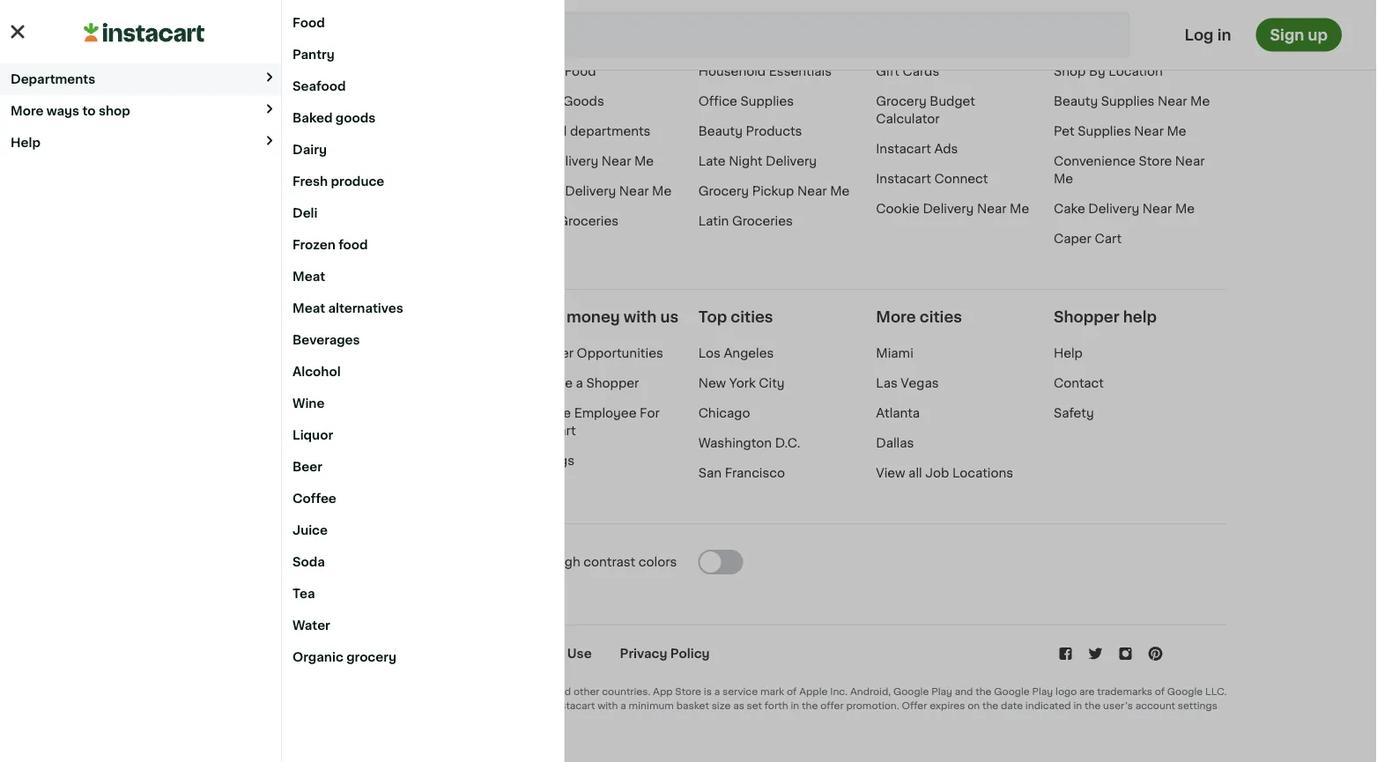 Task type: locate. For each thing, give the bounding box(es) containing it.
become a shopper link
[[521, 377, 639, 389]]

household
[[699, 65, 766, 77]]

more inside dropdown button
[[11, 104, 44, 117]]

view all departments
[[521, 125, 651, 137]]

in right log
[[1218, 27, 1232, 42]]

grocery up calculator
[[877, 95, 927, 107]]

delivery for cookie delivery near me
[[923, 203, 975, 215]]

cities up angeles at right top
[[731, 310, 774, 325]]

terms inside apple and the apple logo are trademarks of apple inc., registered in the u.s. and other countries. app store is a service mark of apple inc. android, google play and the google play logo are trademarks of google llc. terms for free delivery (first order): offer valid on first order made through instacart with a minimum basket size as set forth in the offer promotion. offer expires on the date indicated in the user's account settings or displayed in the offer promotion.
[[184, 701, 214, 711]]

of
[[551, 648, 565, 660], [384, 687, 394, 697], [787, 687, 797, 697], [1155, 687, 1166, 697]]

promotion. down android,
[[847, 701, 900, 711]]

meat down the frozen
[[293, 271, 325, 283]]

1 horizontal spatial beverages link
[[699, 5, 764, 17]]

1 are from the left
[[309, 687, 324, 697]]

1 vertical spatial fresh
[[293, 175, 328, 188]]

account
[[1136, 701, 1176, 711]]

play up 'indicated'
[[1033, 687, 1054, 697]]

store for convenience
[[1139, 155, 1173, 167]]

forth
[[765, 701, 789, 711]]

meat inside 'link'
[[293, 271, 325, 283]]

with inside apple and the apple logo are trademarks of apple inc., registered in the u.s. and other countries. app store is a service mark of apple inc. android, google play and the google play logo are trademarks of google llc. terms for free delivery (first order): offer valid on first order made through instacart with a minimum basket size as set forth in the offer promotion. offer expires on the date indicated in the user's account settings or displayed in the offer promotion.
[[598, 701, 618, 711]]

all left job
[[909, 467, 923, 479]]

3 and from the left
[[955, 687, 974, 697]]

groceries
[[558, 215, 619, 227], [733, 215, 793, 227]]

trademarks up order):
[[327, 687, 382, 697]]

0 vertical spatial all
[[554, 125, 567, 137]]

become
[[184, 310, 248, 325], [521, 377, 573, 389]]

terms
[[509, 648, 548, 660], [184, 701, 214, 711]]

1 horizontal spatial help
[[1054, 347, 1083, 359]]

and right u.s. in the left bottom of the page
[[553, 687, 571, 697]]

0 horizontal spatial baked
[[293, 112, 333, 124]]

0 horizontal spatial pantry
[[293, 48, 335, 61]]

asian groceries
[[521, 215, 619, 227]]

organic
[[293, 652, 344, 664]]

1 vertical spatial more
[[877, 310, 917, 325]]

trademarks up user's
[[1098, 687, 1153, 697]]

beauty down shop
[[1054, 95, 1099, 107]]

in inside button
[[1218, 27, 1232, 42]]

food
[[293, 17, 325, 29], [565, 65, 596, 77]]

by
[[1090, 65, 1106, 77]]

store up basket
[[676, 687, 702, 697]]

1 horizontal spatial view
[[877, 467, 906, 479]]

google right android,
[[894, 687, 930, 697]]

become a shopper down 'shopper opportunities' link
[[521, 377, 639, 389]]

fresh for fresh funds
[[877, 5, 911, 17]]

supplies for supplies
[[1102, 95, 1155, 107]]

0 vertical spatial beverages link
[[699, 5, 764, 17]]

help down more ways to shop
[[11, 136, 41, 149]]

1 vertical spatial pantry
[[521, 65, 562, 77]]

baked for baked goods
[[521, 95, 560, 107]]

near right pickup
[[798, 185, 827, 197]]

dairy link
[[282, 134, 564, 166]]

0 horizontal spatial more
[[11, 104, 44, 117]]

instagram image
[[1118, 645, 1135, 663]]

household essentials link
[[699, 65, 832, 77]]

meat for meat
[[293, 271, 325, 283]]

0 horizontal spatial google
[[894, 687, 930, 697]]

grocery up latin
[[699, 185, 749, 197]]

0 horizontal spatial help
[[11, 136, 41, 149]]

pinterest image
[[1148, 645, 1165, 663]]

dallas
[[877, 437, 915, 449]]

view down baked goods
[[521, 125, 550, 137]]

1 horizontal spatial trademarks
[[1098, 687, 1153, 697]]

atlanta link
[[877, 407, 920, 419]]

1 play from the left
[[932, 687, 953, 697]]

google up settings
[[1168, 687, 1204, 697]]

0 horizontal spatial cities
[[731, 310, 774, 325]]

1 horizontal spatial beauty
[[1054, 95, 1099, 107]]

1 horizontal spatial more
[[877, 310, 917, 325]]

log in
[[1185, 27, 1232, 42]]

beverages link up household
[[699, 5, 764, 17]]

beverages link up the 'wine' link
[[282, 324, 564, 356]]

delivery down the view all departments
[[548, 155, 599, 167]]

baked for baked goods
[[293, 112, 333, 124]]

2 offer from the left
[[902, 701, 928, 711]]

fresh left funds
[[877, 5, 911, 17]]

0 horizontal spatial terms
[[184, 701, 214, 711]]

shopper opportunities
[[521, 347, 664, 359]]

1 horizontal spatial google
[[995, 687, 1030, 697]]

supplies up the pet supplies near me
[[1102, 95, 1155, 107]]

0 horizontal spatial offer
[[276, 715, 299, 725]]

cake delivery near me
[[1054, 203, 1196, 215]]

as
[[734, 701, 745, 711]]

1 horizontal spatial become
[[521, 377, 573, 389]]

2 vertical spatial store
[[676, 687, 702, 697]]

google
[[894, 687, 930, 697], [995, 687, 1030, 697], [1168, 687, 1204, 697]]

close main menu image
[[7, 21, 28, 42]]

offer left "valid"
[[363, 701, 389, 711]]

offer down the inc.
[[821, 701, 844, 711]]

convenience store near me
[[1054, 155, 1206, 185]]

offer down (first
[[276, 715, 299, 725]]

juice
[[293, 525, 328, 537]]

near down pet supplies near me link
[[1176, 155, 1206, 167]]

dallas link
[[877, 437, 915, 449]]

caper cart link
[[1054, 233, 1122, 245]]

instacart
[[877, 143, 932, 155], [877, 173, 932, 185], [521, 425, 576, 437], [552, 701, 595, 711]]

are up (first
[[309, 687, 324, 697]]

1 horizontal spatial all
[[909, 467, 923, 479]]

of left use
[[551, 648, 565, 660]]

0 horizontal spatial seafood
[[293, 80, 346, 93]]

earnings
[[521, 455, 575, 467]]

1 vertical spatial beverages link
[[282, 324, 564, 356]]

1 vertical spatial gift
[[521, 155, 545, 167]]

countries.
[[602, 687, 651, 697]]

0 horizontal spatial beverages
[[293, 334, 360, 346]]

1 horizontal spatial offer
[[821, 701, 844, 711]]

fresh produce link
[[282, 166, 564, 197]]

more for more ways to shop
[[11, 104, 44, 117]]

near inside convenience store near me
[[1176, 155, 1206, 167]]

me for gift delivery near me
[[635, 155, 654, 167]]

on right expires
[[968, 701, 980, 711]]

1 vertical spatial promotion.
[[302, 715, 355, 725]]

and up expires
[[955, 687, 974, 697]]

shop by location link
[[1054, 65, 1163, 77]]

app
[[653, 687, 673, 697]]

1 vertical spatial become a shopper
[[521, 377, 639, 389]]

meat alternatives link
[[521, 5, 630, 17]]

pantry inside main menu dialog
[[293, 48, 335, 61]]

liquor link
[[282, 420, 564, 451]]

size
[[712, 701, 731, 711]]

2 cities from the left
[[920, 310, 963, 325]]

cake
[[1054, 203, 1086, 215]]

apple
[[184, 687, 212, 697], [254, 687, 282, 697], [397, 687, 425, 697], [800, 687, 828, 697]]

1 apple from the left
[[184, 687, 212, 697]]

1 horizontal spatial cities
[[920, 310, 963, 325]]

1 horizontal spatial with
[[624, 310, 657, 325]]

sign
[[1271, 27, 1305, 42]]

privacy
[[620, 648, 668, 660]]

1 vertical spatial help
[[1054, 347, 1083, 359]]

all
[[554, 125, 567, 137], [909, 467, 923, 479]]

0 horizontal spatial fresh
[[293, 175, 328, 188]]

0 vertical spatial become a shopper
[[184, 310, 331, 325]]

sign up button
[[1257, 18, 1343, 52]]

near for beauty supplies near me
[[1158, 95, 1188, 107]]

1 vertical spatial baked
[[293, 112, 333, 124]]

near down gift delivery near me link
[[620, 185, 649, 197]]

1 google from the left
[[894, 687, 930, 697]]

instacart up "cookie"
[[877, 173, 932, 185]]

1 horizontal spatial baked
[[521, 95, 560, 107]]

store inside in-store employee for instacart
[[538, 407, 571, 419]]

asian groceries link
[[521, 215, 619, 227]]

seafood up pantry food
[[521, 35, 573, 47]]

food link
[[282, 7, 564, 39]]

1 horizontal spatial offer
[[902, 701, 928, 711]]

shopper
[[265, 310, 331, 325], [1054, 310, 1120, 325], [521, 347, 574, 359], [587, 377, 639, 389]]

delivery down gift delivery near me
[[565, 185, 617, 197]]

first
[[431, 701, 450, 711]]

0 vertical spatial become
[[184, 310, 248, 325]]

0 vertical spatial fresh
[[877, 5, 911, 17]]

0 horizontal spatial store
[[538, 407, 571, 419]]

2 trademarks from the left
[[1098, 687, 1153, 697]]

me for cookie delivery near me
[[1010, 203, 1030, 215]]

become a shopper up android link
[[184, 310, 331, 325]]

is
[[704, 687, 712, 697]]

store down the become a shopper link
[[538, 407, 571, 419]]

2 horizontal spatial and
[[955, 687, 974, 697]]

food inside main menu dialog
[[293, 17, 325, 29]]

in up "made"
[[502, 687, 511, 697]]

0 horizontal spatial offer
[[363, 701, 389, 711]]

1 vertical spatial meat
[[293, 271, 325, 283]]

2 horizontal spatial store
[[1139, 155, 1173, 167]]

promotion. down order):
[[302, 715, 355, 725]]

delivery right the free
[[256, 701, 296, 711]]

fresh inside main menu dialog
[[293, 175, 328, 188]]

0 horizontal spatial and
[[215, 687, 233, 697]]

inc.
[[831, 687, 848, 697]]

ways
[[47, 104, 79, 117]]

gift delivery near me
[[521, 155, 654, 167]]

0 vertical spatial view
[[521, 125, 550, 137]]

1 groceries from the left
[[558, 215, 619, 227]]

deli
[[293, 207, 318, 220]]

fresh down dairy
[[293, 175, 328, 188]]

cities for top cities
[[731, 310, 774, 325]]

0 horizontal spatial view
[[521, 125, 550, 137]]

0 horizontal spatial play
[[932, 687, 953, 697]]

help up contact link
[[1054, 347, 1083, 359]]

delivery
[[548, 155, 599, 167], [766, 155, 817, 167], [565, 185, 617, 197], [923, 203, 975, 215], [1089, 203, 1140, 215], [256, 701, 296, 711]]

miami
[[877, 347, 914, 359]]

terms up u.s. in the left bottom of the page
[[509, 648, 548, 660]]

2 and from the left
[[553, 687, 571, 697]]

1 vertical spatial beauty
[[699, 125, 743, 137]]

with
[[624, 310, 657, 325], [598, 701, 618, 711]]

groceries for pickup
[[733, 215, 793, 227]]

pet supplies near me link
[[1054, 125, 1187, 137]]

delivery up grocery pickup near me
[[766, 155, 817, 167]]

cities up vegas
[[920, 310, 963, 325]]

terms up or
[[184, 701, 214, 711]]

0 vertical spatial offer
[[821, 701, 844, 711]]

apple and the apple logo are trademarks of apple inc., registered in the u.s. and other countries. app store is a service mark of apple inc. android, google play and the google play logo are trademarks of google llc. terms for free delivery (first order): offer valid on first order made through instacart with a minimum basket size as set forth in the offer promotion. offer expires on the date indicated in the user's account settings or displayed in the offer promotion.
[[184, 687, 1228, 725]]

0 vertical spatial more
[[11, 104, 44, 117]]

seafood up baked goods
[[293, 80, 346, 93]]

fresh
[[877, 5, 911, 17], [293, 175, 328, 188]]

0 vertical spatial food
[[293, 17, 325, 29]]

seafood link up pantry food
[[521, 35, 573, 47]]

and up for
[[215, 687, 233, 697]]

of right mark
[[787, 687, 797, 697]]

settings
[[1179, 701, 1218, 711]]

with down countries.
[[598, 701, 618, 711]]

near down convenience store near me link
[[1143, 203, 1173, 215]]

0 horizontal spatial all
[[554, 125, 567, 137]]

offer left expires
[[902, 701, 928, 711]]

contact link
[[1054, 377, 1105, 389]]

near down beauty supplies near me link
[[1135, 125, 1165, 137]]

order):
[[326, 701, 361, 711]]

beverages link
[[699, 5, 764, 17], [282, 324, 564, 356]]

delivery up cart
[[1089, 203, 1140, 215]]

0 horizontal spatial promotion.
[[302, 715, 355, 725]]

main menu dialog
[[0, 0, 1378, 763]]

gift cards link
[[877, 65, 940, 77]]

instacart down the other
[[552, 701, 595, 711]]

0 horizontal spatial food
[[293, 17, 325, 29]]

supplies down household essentials
[[741, 95, 794, 107]]

instacart down in-
[[521, 425, 576, 437]]

1 horizontal spatial pantry
[[521, 65, 562, 77]]

more left ways
[[11, 104, 44, 117]]

supplies up "convenience"
[[1078, 125, 1132, 137]]

1 and from the left
[[215, 687, 233, 697]]

1 offer from the left
[[363, 701, 389, 711]]

logo up 'indicated'
[[1056, 687, 1078, 697]]

1 vertical spatial terms
[[184, 701, 214, 711]]

basket
[[677, 701, 710, 711]]

with left us
[[624, 310, 657, 325]]

0 horizontal spatial become
[[184, 310, 248, 325]]

groceries down pickup
[[733, 215, 793, 227]]

tea link
[[282, 578, 564, 610]]

gift
[[877, 65, 900, 77], [521, 155, 545, 167]]

pantry link
[[282, 39, 564, 71]]

play up expires
[[932, 687, 953, 697]]

1 vertical spatial all
[[909, 467, 923, 479]]

0 vertical spatial baked
[[521, 95, 560, 107]]

supplies for products
[[741, 95, 794, 107]]

beauty down office
[[699, 125, 743, 137]]

alternatives
[[556, 5, 630, 17]]

0 horizontal spatial on
[[416, 701, 429, 711]]

4 apple from the left
[[800, 687, 828, 697]]

flower delivery near me
[[521, 185, 672, 197]]

1 horizontal spatial fresh
[[877, 5, 911, 17]]

near for cookie delivery near me
[[978, 203, 1007, 215]]

1 horizontal spatial beverages
[[699, 5, 764, 17]]

store inside convenience store near me
[[1139, 155, 1173, 167]]

0 horizontal spatial gift
[[521, 155, 545, 167]]

las vegas link
[[877, 377, 939, 389]]

seafood link down food link
[[282, 71, 564, 102]]

grocery pickup near me link
[[699, 185, 850, 197]]

me inside convenience store near me
[[1054, 173, 1074, 185]]

beverages up household
[[699, 5, 764, 17]]

date
[[1002, 701, 1024, 711]]

pet supplies near me
[[1054, 125, 1187, 137]]

more
[[11, 104, 44, 117], [877, 310, 917, 325]]

0 vertical spatial beverages
[[699, 5, 764, 17]]

0 horizontal spatial trademarks
[[327, 687, 382, 697]]

near for grocery pickup near me
[[798, 185, 827, 197]]

trademarks
[[327, 687, 382, 697], [1098, 687, 1153, 697]]

0 vertical spatial pantry
[[293, 48, 335, 61]]

baked
[[521, 95, 560, 107], [293, 112, 333, 124]]

shop
[[1054, 65, 1086, 77]]

near down departments
[[602, 155, 632, 167]]

1 horizontal spatial terms
[[509, 648, 548, 660]]

1 horizontal spatial food
[[565, 65, 596, 77]]

view down dallas link
[[877, 467, 906, 479]]

2 groceries from the left
[[733, 215, 793, 227]]

0 horizontal spatial are
[[309, 687, 324, 697]]

cookie
[[877, 203, 920, 215]]

1 horizontal spatial gift
[[877, 65, 900, 77]]

2 logo from the left
[[1056, 687, 1078, 697]]

1 horizontal spatial groceries
[[733, 215, 793, 227]]

user's
[[1104, 701, 1134, 711]]

1 horizontal spatial grocery
[[877, 95, 927, 107]]

products
[[746, 125, 803, 137]]

more up miami link
[[877, 310, 917, 325]]

1 vertical spatial grocery
[[699, 185, 749, 197]]

beverages up android
[[293, 334, 360, 346]]

1 horizontal spatial and
[[553, 687, 571, 697]]

grocery inside grocery budget calculator
[[877, 95, 927, 107]]

1 vertical spatial seafood
[[293, 80, 346, 93]]

2 horizontal spatial google
[[1168, 687, 1204, 697]]

1 horizontal spatial store
[[676, 687, 702, 697]]

1 vertical spatial store
[[538, 407, 571, 419]]

delivery down connect
[[923, 203, 975, 215]]

groceries down flower delivery near me
[[558, 215, 619, 227]]

0 vertical spatial store
[[1139, 155, 1173, 167]]

store down the pet supplies near me
[[1139, 155, 1173, 167]]

baked down the pantry food link
[[521, 95, 560, 107]]

coffee link
[[282, 483, 564, 515]]

gift up flower
[[521, 155, 545, 167]]

2 vertical spatial meat
[[293, 302, 325, 315]]

grocery for grocery budget calculator
[[877, 95, 927, 107]]

baked inside baked goods link
[[293, 112, 333, 124]]

near down connect
[[978, 203, 1007, 215]]

0 horizontal spatial with
[[598, 701, 618, 711]]

1 cities from the left
[[731, 310, 774, 325]]

cookie delivery near me link
[[877, 203, 1030, 215]]

are down "twitter" image
[[1080, 687, 1095, 697]]

are
[[309, 687, 324, 697], [1080, 687, 1095, 697]]

0 vertical spatial help
[[11, 136, 41, 149]]

me for pet supplies near me
[[1168, 125, 1187, 137]]

logo up (first
[[285, 687, 306, 697]]

1 logo from the left
[[285, 687, 306, 697]]

employee
[[574, 407, 637, 419]]

0 vertical spatial promotion.
[[847, 701, 900, 711]]

1 vertical spatial become
[[521, 377, 573, 389]]

all down baked goods link
[[554, 125, 567, 137]]

0 vertical spatial seafood
[[521, 35, 573, 47]]

all for departments
[[554, 125, 567, 137]]

1 horizontal spatial logo
[[1056, 687, 1078, 697]]

1 horizontal spatial on
[[968, 701, 980, 711]]

google up date on the bottom of the page
[[995, 687, 1030, 697]]

meat up android
[[293, 302, 325, 315]]

meat left alternatives
[[521, 5, 553, 17]]

0 horizontal spatial beauty
[[699, 125, 743, 137]]

on left "first" at left
[[416, 701, 429, 711]]

fresh produce
[[293, 175, 385, 188]]

1 vertical spatial beverages
[[293, 334, 360, 346]]

0 vertical spatial grocery
[[877, 95, 927, 107]]

0 horizontal spatial grocery
[[699, 185, 749, 197]]

baked up dairy
[[293, 112, 333, 124]]

flower delivery near me link
[[521, 185, 672, 197]]

gift left 'cards'
[[877, 65, 900, 77]]

near down location
[[1158, 95, 1188, 107]]



Task type: vqa. For each thing, say whether or not it's contained in the screenshot.
the temporary in Why Is There A Temporary Authorization Placed On My Card?
no



Task type: describe. For each thing, give the bounding box(es) containing it.
gift for gift delivery near me
[[521, 155, 545, 167]]

household essentials
[[699, 65, 832, 77]]

earnings link
[[521, 455, 575, 467]]

sign up
[[1271, 27, 1329, 42]]

gift cards
[[877, 65, 940, 77]]

seafood inside main menu dialog
[[293, 80, 346, 93]]

instacart inside apple and the apple logo are trademarks of apple inc., registered in the u.s. and other countries. app store is a service mark of apple inc. android, google play and the google play logo are trademarks of google llc. terms for free delivery (first order): offer valid on first order made through instacart with a minimum basket size as set forth in the offer promotion. offer expires on the date indicated in the user's account settings or displayed in the offer promotion.
[[552, 701, 595, 711]]

other
[[574, 687, 600, 697]]

view for view all departments
[[521, 125, 550, 137]]

grocery
[[347, 652, 397, 664]]

frozen
[[293, 239, 336, 251]]

me for flower delivery near me
[[652, 185, 672, 197]]

help
[[1124, 310, 1158, 325]]

pantry food link
[[521, 65, 596, 77]]

log
[[1185, 27, 1214, 42]]

fresh funds link
[[877, 5, 952, 17]]

meat alternatives link
[[282, 293, 564, 324]]

android,
[[851, 687, 891, 697]]

mark
[[761, 687, 785, 697]]

francisco
[[725, 467, 786, 479]]

help inside help dropdown button
[[11, 136, 41, 149]]

flower
[[521, 185, 562, 197]]

expires
[[930, 701, 966, 711]]

meat for meat alternatives
[[293, 302, 325, 315]]

beauty for beauty supplies near me
[[1054, 95, 1099, 107]]

in right forth
[[791, 701, 800, 711]]

beer
[[293, 461, 323, 473]]

me for grocery pickup near me
[[831, 185, 850, 197]]

make
[[521, 310, 563, 325]]

near for flower delivery near me
[[620, 185, 649, 197]]

los
[[699, 347, 721, 359]]

0 horizontal spatial beverages link
[[282, 324, 564, 356]]

fresh for fresh produce
[[293, 175, 328, 188]]

water link
[[282, 610, 564, 642]]

groceries for delivery
[[558, 215, 619, 227]]

shopper up help link
[[1054, 310, 1120, 325]]

coffee
[[293, 493, 337, 505]]

grocery for grocery pickup near me
[[699, 185, 749, 197]]

near for cake delivery near me
[[1143, 203, 1173, 215]]

departments button
[[0, 63, 281, 95]]

me for beauty supplies near me
[[1191, 95, 1211, 107]]

2 google from the left
[[995, 687, 1030, 697]]

1 trademarks from the left
[[327, 687, 382, 697]]

washington d.c. link
[[699, 437, 801, 449]]

1 on from the left
[[416, 701, 429, 711]]

instacart down calculator
[[877, 143, 932, 155]]

2 apple from the left
[[254, 687, 282, 697]]

ads
[[935, 143, 959, 155]]

shopper up employee at the left of page
[[587, 377, 639, 389]]

set
[[747, 701, 763, 711]]

latin
[[699, 215, 729, 227]]

meat link
[[282, 261, 564, 293]]

ideas
[[1054, 5, 1088, 17]]

shop
[[99, 104, 130, 117]]

of up account
[[1155, 687, 1166, 697]]

los angeles link
[[699, 347, 774, 359]]

latin groceries
[[699, 215, 793, 227]]

baked goods
[[293, 112, 376, 124]]

beauty for beauty products
[[699, 125, 743, 137]]

shop by location
[[1054, 65, 1163, 77]]

late night delivery link
[[699, 155, 817, 167]]

2 are from the left
[[1080, 687, 1095, 697]]

twitter image
[[1088, 645, 1105, 663]]

beauty products
[[699, 125, 803, 137]]

cake delivery near me link
[[1054, 203, 1196, 215]]

shopper down make
[[521, 347, 574, 359]]

instacart home image
[[63, 22, 196, 44]]

food
[[339, 239, 368, 251]]

alcohol
[[293, 366, 341, 378]]

water
[[293, 620, 330, 632]]

1 horizontal spatial promotion.
[[847, 701, 900, 711]]

me for convenience store near me
[[1054, 173, 1074, 185]]

3 google from the left
[[1168, 687, 1204, 697]]

washington
[[699, 437, 772, 449]]

goods
[[563, 95, 605, 107]]

store for in-
[[538, 407, 571, 419]]

atlanta
[[877, 407, 920, 419]]

in-store employee for instacart link
[[521, 407, 660, 437]]

near for convenience store near me
[[1176, 155, 1206, 167]]

ideas & guides
[[1054, 5, 1149, 17]]

0 vertical spatial seafood link
[[521, 35, 573, 47]]

view all job locations link
[[877, 467, 1014, 479]]

delivery inside apple and the apple logo are trademarks of apple inc., registered in the u.s. and other countries. app store is a service mark of apple inc. android, google play and the google play logo are trademarks of google llc. terms for free delivery (first order): offer valid on first order made through instacart with a minimum basket size as set forth in the offer promotion. offer expires on the date indicated in the user's account settings or displayed in the offer promotion.
[[256, 701, 296, 711]]

connect
[[935, 173, 989, 185]]

office
[[699, 95, 738, 107]]

alcohol link
[[282, 356, 564, 388]]

cities for more cities
[[920, 310, 963, 325]]

meat alternatives
[[521, 5, 630, 17]]

baked goods link
[[521, 95, 605, 107]]

or
[[184, 715, 194, 725]]

las vegas
[[877, 377, 939, 389]]

2 play from the left
[[1033, 687, 1054, 697]]

order
[[453, 701, 479, 711]]

latin groceries link
[[699, 215, 793, 227]]

office supplies
[[699, 95, 794, 107]]

delivery for flower delivery near me
[[565, 185, 617, 197]]

san francisco
[[699, 467, 786, 479]]

soda
[[293, 556, 325, 569]]

help link
[[1054, 347, 1083, 359]]

registered
[[450, 687, 500, 697]]

view all departments link
[[521, 125, 651, 137]]

location
[[1109, 65, 1163, 77]]

accessibility
[[184, 555, 284, 570]]

top cities
[[699, 310, 774, 325]]

locations
[[953, 467, 1014, 479]]

displayed
[[196, 715, 244, 725]]

gift for gift cards
[[877, 65, 900, 77]]

pantry for pantry
[[293, 48, 335, 61]]

angeles
[[724, 347, 774, 359]]

convenience
[[1054, 155, 1136, 167]]

near for pet supplies near me
[[1135, 125, 1165, 137]]

beverages inside main menu dialog
[[293, 334, 360, 346]]

&
[[1091, 5, 1101, 17]]

store inside apple and the apple logo are trademarks of apple inc., registered in the u.s. and other countries. app store is a service mark of apple inc. android, google play and the google play logo are trademarks of google llc. terms for free delivery (first order): offer valid on first order made through instacart with a minimum basket size as set forth in the offer promotion. offer expires on the date indicated in the user's account settings or displayed in the offer promotion.
[[676, 687, 702, 697]]

0 vertical spatial with
[[624, 310, 657, 325]]

me for cake delivery near me
[[1176, 203, 1196, 215]]

contact
[[1054, 377, 1105, 389]]

fresh funds
[[877, 5, 952, 17]]

facebook image
[[1058, 645, 1075, 663]]

shopper up android link
[[265, 310, 331, 325]]

colors
[[639, 556, 677, 568]]

new york city
[[699, 377, 785, 389]]

near for gift delivery near me
[[602, 155, 632, 167]]

meat alternatives
[[293, 302, 404, 315]]

0 horizontal spatial become a shopper
[[184, 310, 331, 325]]

instacart inside in-store employee for instacart
[[521, 425, 576, 437]]

vegas
[[901, 377, 939, 389]]

1 vertical spatial seafood link
[[282, 71, 564, 102]]

indicated
[[1026, 701, 1072, 711]]

shopper opportunities link
[[521, 347, 664, 359]]

produce
[[331, 175, 385, 188]]

2 on from the left
[[968, 701, 980, 711]]

delivery for gift delivery near me
[[548, 155, 599, 167]]

in down the free
[[246, 715, 255, 725]]

view for view all job locations
[[877, 467, 906, 479]]

organic grocery link
[[282, 642, 564, 674]]

pantry for pantry food
[[521, 65, 562, 77]]

delivery for cake delivery near me
[[1089, 203, 1140, 215]]

to
[[82, 104, 96, 117]]

all for job
[[909, 467, 923, 479]]

instacart logo image
[[84, 23, 205, 42]]

of up "valid"
[[384, 687, 394, 697]]

meat for meat alternatives
[[521, 5, 553, 17]]

caper
[[1054, 233, 1092, 245]]

more for more cities
[[877, 310, 917, 325]]

in right 'indicated'
[[1074, 701, 1083, 711]]

3 apple from the left
[[397, 687, 425, 697]]

enable
[[509, 556, 551, 568]]

minimum
[[629, 701, 674, 711]]

organic grocery
[[293, 652, 397, 664]]

1 horizontal spatial become a shopper
[[521, 377, 639, 389]]

1 horizontal spatial seafood
[[521, 35, 573, 47]]



